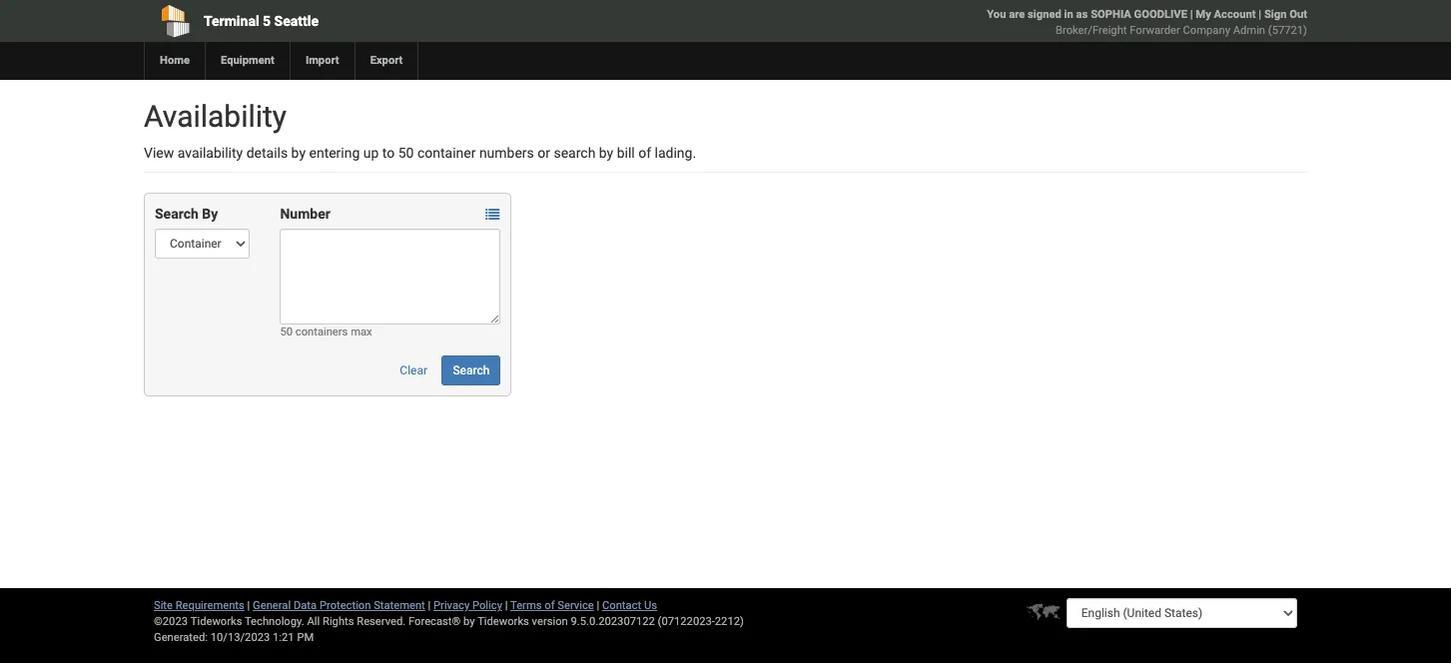 Task type: describe. For each thing, give the bounding box(es) containing it.
lading.
[[655, 145, 696, 161]]

data
[[294, 599, 317, 612]]

| left general
[[247, 599, 250, 612]]

0 horizontal spatial 50
[[280, 326, 293, 339]]

all
[[307, 615, 320, 628]]

1:21
[[273, 631, 294, 644]]

availability
[[177, 145, 243, 161]]

terms
[[510, 599, 542, 612]]

1 horizontal spatial 50
[[398, 145, 414, 161]]

reserved.
[[357, 615, 406, 628]]

search for search
[[453, 364, 490, 378]]

10/13/2023
[[210, 631, 270, 644]]

company
[[1183, 24, 1230, 37]]

search by
[[155, 206, 218, 222]]

sign
[[1264, 8, 1287, 21]]

up
[[363, 145, 379, 161]]

terminal
[[204, 13, 259, 29]]

9.5.0.202307122
[[571, 615, 655, 628]]

view availability details by entering up to 50 container numbers or search by bill of lading.
[[144, 145, 696, 161]]

us
[[644, 599, 657, 612]]

forwarder
[[1130, 24, 1180, 37]]

rights
[[323, 615, 354, 628]]

terminal 5 seattle
[[204, 13, 319, 29]]

tideworks
[[478, 615, 529, 628]]

50 containers max
[[280, 326, 372, 339]]

0 vertical spatial of
[[638, 145, 651, 161]]

entering
[[309, 145, 360, 161]]

home link
[[144, 42, 205, 80]]

clear
[[400, 364, 427, 378]]

version
[[532, 615, 568, 628]]

you
[[987, 8, 1006, 21]]

search for search by
[[155, 206, 199, 222]]

5
[[263, 13, 271, 29]]

availability
[[144, 99, 287, 134]]

account
[[1214, 8, 1256, 21]]

site requirements | general data protection statement | privacy policy | terms of service | contact us ©2023 tideworks technology. all rights reserved. forecast® by tideworks version 9.5.0.202307122 (07122023-2212) generated: 10/13/2023 1:21 pm
[[154, 599, 744, 644]]

privacy policy link
[[433, 599, 502, 612]]

contact
[[602, 599, 641, 612]]

home
[[160, 54, 190, 67]]

terms of service link
[[510, 599, 594, 612]]

2 horizontal spatial by
[[599, 145, 613, 161]]

number
[[280, 206, 330, 222]]

2212)
[[715, 615, 744, 628]]

are
[[1009, 8, 1025, 21]]

goodlive
[[1134, 8, 1187, 21]]

in
[[1064, 8, 1073, 21]]

containers
[[295, 326, 348, 339]]

by inside site requirements | general data protection statement | privacy policy | terms of service | contact us ©2023 tideworks technology. all rights reserved. forecast® by tideworks version 9.5.0.202307122 (07122023-2212) generated: 10/13/2023 1:21 pm
[[463, 615, 475, 628]]

broker/freight
[[1056, 24, 1127, 37]]

seattle
[[274, 13, 319, 29]]

site
[[154, 599, 173, 612]]

requirements
[[175, 599, 244, 612]]

| up the 9.5.0.202307122
[[597, 599, 599, 612]]

sophia
[[1091, 8, 1131, 21]]

equipment link
[[205, 42, 289, 80]]

technology.
[[245, 615, 304, 628]]

protection
[[319, 599, 371, 612]]

| up forecast® at left bottom
[[428, 599, 431, 612]]



Task type: vqa. For each thing, say whether or not it's contained in the screenshot.
the left 50
yes



Task type: locate. For each thing, give the bounding box(es) containing it.
©2023 tideworks
[[154, 615, 242, 628]]

search
[[155, 206, 199, 222], [453, 364, 490, 378]]

search left by in the top of the page
[[155, 206, 199, 222]]

1 horizontal spatial search
[[453, 364, 490, 378]]

numbers
[[479, 145, 534, 161]]

bill
[[617, 145, 635, 161]]

search
[[554, 145, 596, 161]]

0 vertical spatial search
[[155, 206, 199, 222]]

| left my
[[1190, 8, 1193, 21]]

50
[[398, 145, 414, 161], [280, 326, 293, 339]]

sign out link
[[1264, 8, 1307, 21]]

of inside site requirements | general data protection statement | privacy policy | terms of service | contact us ©2023 tideworks technology. all rights reserved. forecast® by tideworks version 9.5.0.202307122 (07122023-2212) generated: 10/13/2023 1:21 pm
[[545, 599, 555, 612]]

privacy
[[433, 599, 470, 612]]

container
[[417, 145, 476, 161]]

export
[[370, 54, 403, 67]]

50 right to
[[398, 145, 414, 161]]

search button
[[442, 356, 501, 385]]

of up version
[[545, 599, 555, 612]]

of
[[638, 145, 651, 161], [545, 599, 555, 612]]

to
[[382, 145, 395, 161]]

0 vertical spatial 50
[[398, 145, 414, 161]]

or
[[538, 145, 550, 161]]

by right details
[[291, 145, 306, 161]]

| left sign
[[1259, 8, 1261, 21]]

1 vertical spatial 50
[[280, 326, 293, 339]]

0 horizontal spatial by
[[291, 145, 306, 161]]

as
[[1076, 8, 1088, 21]]

0 horizontal spatial search
[[155, 206, 199, 222]]

import
[[305, 54, 339, 67]]

general
[[253, 599, 291, 612]]

of right bill
[[638, 145, 651, 161]]

(57721)
[[1268, 24, 1307, 37]]

pm
[[297, 631, 314, 644]]

show list image
[[486, 208, 500, 222]]

|
[[1190, 8, 1193, 21], [1259, 8, 1261, 21], [247, 599, 250, 612], [428, 599, 431, 612], [505, 599, 508, 612], [597, 599, 599, 612]]

service
[[558, 599, 594, 612]]

max
[[351, 326, 372, 339]]

policy
[[472, 599, 502, 612]]

0 horizontal spatial of
[[545, 599, 555, 612]]

Number text field
[[280, 229, 501, 325]]

site requirements link
[[154, 599, 244, 612]]

out
[[1290, 8, 1307, 21]]

export link
[[354, 42, 418, 80]]

by left bill
[[599, 145, 613, 161]]

view
[[144, 145, 174, 161]]

search right clear
[[453, 364, 490, 378]]

terminal 5 seattle link
[[144, 0, 611, 42]]

details
[[246, 145, 288, 161]]

import link
[[289, 42, 354, 80]]

(07122023-
[[658, 615, 715, 628]]

1 horizontal spatial by
[[463, 615, 475, 628]]

by
[[291, 145, 306, 161], [599, 145, 613, 161], [463, 615, 475, 628]]

you are signed in as sophia goodlive | my account | sign out broker/freight forwarder company admin (57721)
[[987, 8, 1307, 37]]

admin
[[1233, 24, 1265, 37]]

my account link
[[1196, 8, 1256, 21]]

1 horizontal spatial of
[[638, 145, 651, 161]]

contact us link
[[602, 599, 657, 612]]

signed
[[1028, 8, 1061, 21]]

50 left containers
[[280, 326, 293, 339]]

general data protection statement link
[[253, 599, 425, 612]]

1 vertical spatial search
[[453, 364, 490, 378]]

by down privacy policy link
[[463, 615, 475, 628]]

my
[[1196, 8, 1211, 21]]

clear button
[[389, 356, 438, 385]]

equipment
[[221, 54, 275, 67]]

statement
[[374, 599, 425, 612]]

search inside button
[[453, 364, 490, 378]]

generated:
[[154, 631, 208, 644]]

forecast®
[[408, 615, 461, 628]]

1 vertical spatial of
[[545, 599, 555, 612]]

| up tideworks
[[505, 599, 508, 612]]

by
[[202, 206, 218, 222]]



